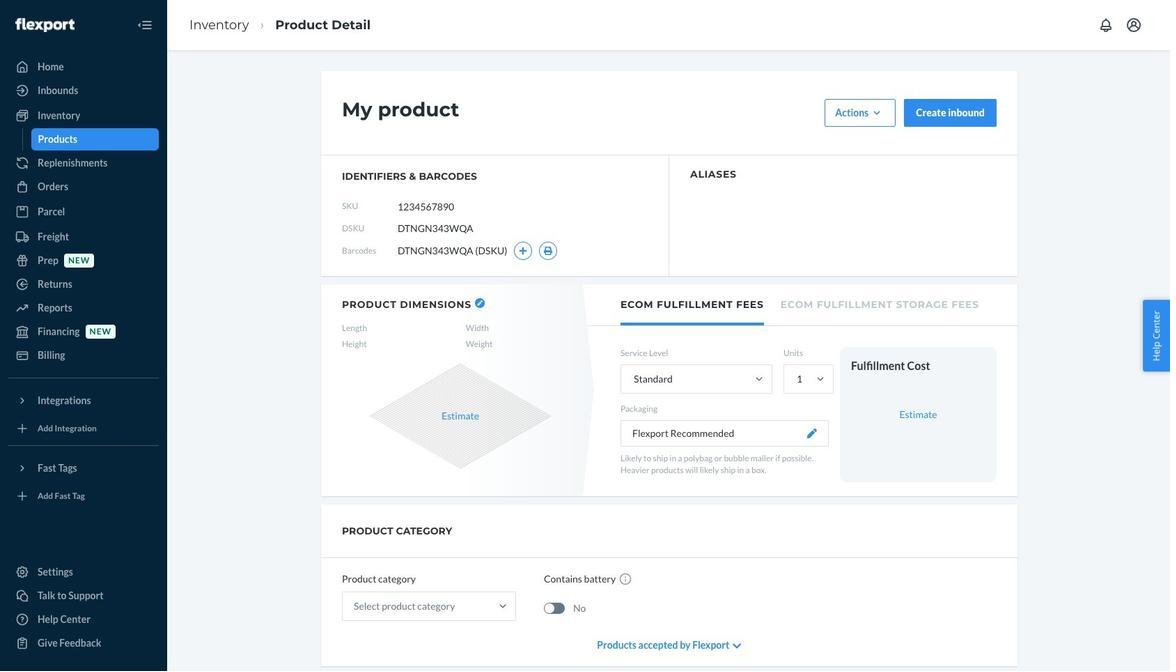 Task type: locate. For each thing, give the bounding box(es) containing it.
1 tab from the left
[[621, 284, 764, 325]]

1 horizontal spatial tab
[[781, 284, 980, 323]]

chevron down image
[[733, 641, 742, 651]]

flexport logo image
[[15, 18, 75, 32]]

print image
[[544, 247, 554, 255]]

None text field
[[398, 193, 502, 220]]

2 tab from the left
[[781, 284, 980, 323]]

tab
[[621, 284, 764, 325], [781, 284, 980, 323]]

0 horizontal spatial tab
[[621, 284, 764, 325]]

tab list
[[588, 284, 1018, 326]]



Task type: vqa. For each thing, say whether or not it's contained in the screenshot.
network
no



Task type: describe. For each thing, give the bounding box(es) containing it.
open account menu image
[[1126, 17, 1143, 33]]

pen image
[[808, 429, 817, 439]]

pencil alt image
[[477, 300, 483, 306]]

close navigation image
[[137, 17, 153, 33]]

open notifications image
[[1098, 17, 1115, 33]]

plus image
[[519, 247, 528, 255]]

breadcrumbs navigation
[[178, 5, 382, 46]]



